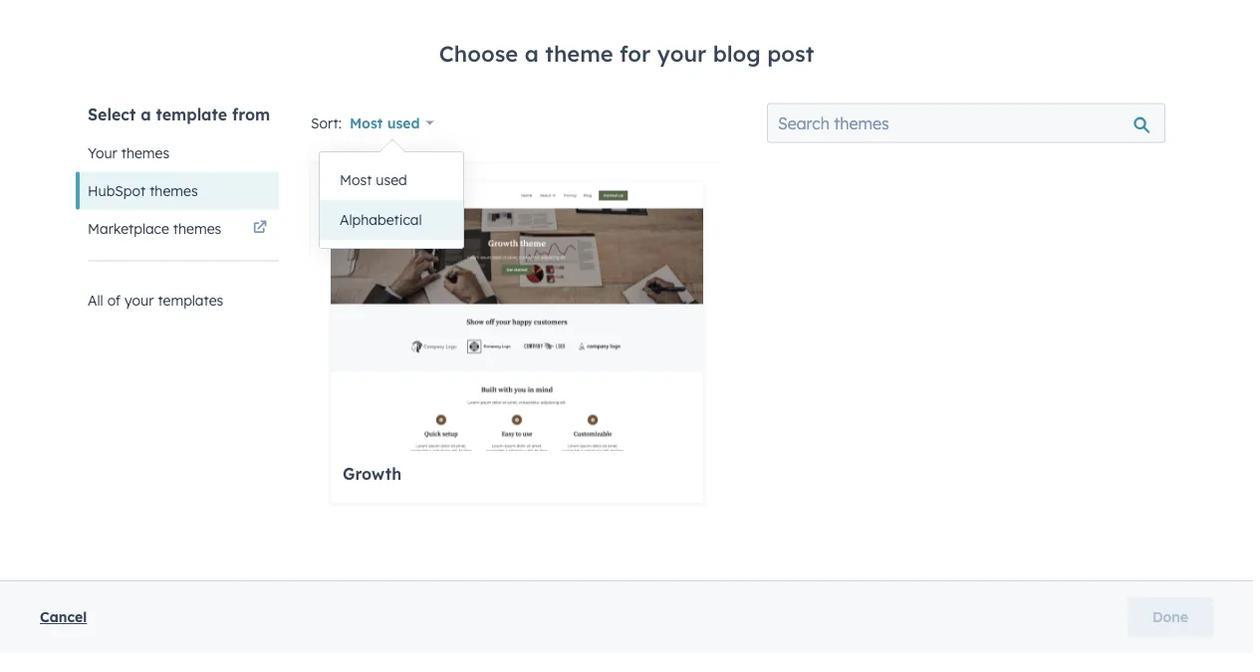 Task type: vqa. For each thing, say whether or not it's contained in the screenshot.
the Deals
no



Task type: locate. For each thing, give the bounding box(es) containing it.
most inside popup button
[[350, 114, 383, 132]]

posts.
[[446, 178, 480, 193]]

all of your templates button
[[76, 282, 279, 319]]

themes
[[121, 144, 170, 161], [150, 182, 198, 199], [173, 220, 221, 237]]

0 horizontal spatial of
[[107, 291, 121, 309]]

choose
[[439, 40, 518, 67]]

list box
[[320, 152, 463, 248]]

most up listing
[[350, 114, 383, 132]]

cancel
[[40, 609, 87, 626]]

hubspot themes button
[[76, 172, 279, 210]]

blog for post
[[713, 40, 761, 67]]

2 horizontal spatial your
[[657, 40, 707, 67]]

1 blog from the top
[[290, 132, 335, 157]]

of right the all
[[107, 291, 121, 309]]

0 vertical spatial used
[[387, 114, 420, 132]]

1 vertical spatial themes
[[150, 182, 198, 199]]

0 vertical spatial a
[[525, 40, 539, 67]]

themes up hubspot themes
[[121, 144, 170, 161]]

0 vertical spatial themes
[[121, 144, 170, 161]]

most left all
[[340, 171, 372, 189]]

most used up blog listing page
[[350, 114, 420, 132]]

your themes
[[88, 144, 170, 161]]

hubspot
[[88, 182, 146, 199]]

all of your templates
[[88, 291, 223, 309]]

2 blog from the top
[[290, 564, 326, 584]]

most used down listing
[[340, 171, 407, 189]]

blog
[[290, 132, 335, 157], [290, 564, 326, 584]]

2 vertical spatial listing
[[331, 564, 380, 584]]

1 vertical spatial most used
[[340, 171, 407, 189]]

growth
[[343, 464, 402, 484]]

blog
[[713, 40, 761, 67], [418, 178, 443, 193]]

0 vertical spatial listing
[[515, 234, 564, 254]]

1 vertical spatial most
[[340, 171, 372, 189]]

1 vertical spatial actions
[[550, 311, 591, 326]]

themes for hubspot themes
[[150, 182, 198, 199]]

0 vertical spatial most
[[350, 114, 383, 132]]

2 vertical spatial themes
[[173, 220, 221, 237]]

2 horizontal spatial listing
[[515, 234, 564, 254]]

post
[[767, 40, 814, 67]]

all
[[88, 291, 103, 309]]

0 vertical spatial blog
[[713, 40, 761, 67]]

1 horizontal spatial blog
[[713, 40, 761, 67]]

1 vertical spatial blog
[[290, 564, 326, 584]]

link opens in a new window image
[[253, 222, 267, 236]]

0 vertical spatial your
[[657, 40, 707, 67]]

marketplace
[[88, 220, 169, 237]]

of left posts
[[350, 391, 364, 408]]

most used
[[350, 114, 420, 132], [340, 171, 407, 189]]

1 vertical spatial of
[[350, 391, 364, 408]]

html
[[499, 564, 545, 584]]

None number field
[[290, 416, 579, 455]]

a left 'theme' on the top left
[[525, 40, 539, 67]]

actions right 'theme' on the top left
[[618, 43, 660, 58]]

actions down congrats! listing page
[[550, 311, 591, 326]]

listing for page
[[515, 234, 564, 254]]

select
[[88, 104, 136, 124]]

your right the for
[[657, 40, 707, 67]]

0 vertical spatial most used
[[350, 114, 420, 132]]

0 horizontal spatial listing
[[331, 564, 380, 584]]

most used inside popup button
[[350, 114, 420, 132]]

page
[[316, 178, 345, 193], [569, 234, 609, 254], [475, 311, 504, 326], [482, 391, 517, 408]]

listing
[[515, 234, 564, 254], [436, 391, 478, 408], [331, 564, 380, 584]]

actions
[[618, 43, 660, 58], [550, 311, 591, 326]]

1 vertical spatial your
[[389, 178, 415, 193]]

your
[[88, 144, 117, 161]]

congrats!
[[432, 234, 510, 254]]

0 horizontal spatial your
[[125, 291, 154, 309]]

0 vertical spatial blog
[[290, 132, 335, 157]]

blog listing page
[[290, 132, 466, 157]]

actions button
[[601, 35, 689, 67], [533, 303, 620, 335]]

page
[[415, 132, 466, 157]]

lists
[[348, 178, 370, 193]]

pages
[[385, 564, 433, 584]]

themes down the your themes button
[[150, 182, 198, 199]]

listing left the pages
[[331, 564, 380, 584]]

blog left post
[[713, 40, 761, 67]]

alphabetical
[[340, 211, 422, 229]]

0 vertical spatial of
[[107, 291, 121, 309]]

a inside theme filters element
[[141, 104, 151, 124]]

a right the select
[[141, 104, 151, 124]]

of inside button
[[107, 291, 121, 309]]

edit page
[[449, 311, 504, 326]]

your right the all
[[125, 291, 154, 309]]

listing right congrats!
[[515, 234, 564, 254]]

themes down hubspot themes button
[[173, 220, 221, 237]]

listing
[[341, 132, 409, 157]]

used up blog listing page
[[387, 114, 420, 132]]

themes for marketplace themes
[[173, 220, 221, 237]]

theme filters element
[[76, 103, 279, 248]]

number
[[290, 391, 346, 408]]

1 vertical spatial used
[[376, 171, 407, 189]]

0 horizontal spatial blog
[[418, 178, 443, 193]]

used
[[387, 114, 420, 132], [376, 171, 407, 189]]

cancel button
[[40, 606, 87, 630]]

2 vertical spatial your
[[125, 291, 154, 309]]

templates
[[158, 291, 223, 309]]

published
[[450, 269, 514, 286]]

0 horizontal spatial a
[[141, 104, 151, 124]]

most used button
[[350, 109, 434, 137]]

most inside button
[[340, 171, 372, 189]]

blog left posts.
[[418, 178, 443, 193]]

template
[[156, 104, 227, 124]]

of
[[107, 291, 121, 309], [350, 391, 364, 408]]

1 vertical spatial blog
[[418, 178, 443, 193]]

listing right the per
[[436, 391, 478, 408]]

your right all
[[389, 178, 415, 193]]

marketplace themes link
[[76, 210, 279, 248]]

1 vertical spatial a
[[141, 104, 151, 124]]

1 horizontal spatial of
[[350, 391, 364, 408]]

a
[[525, 40, 539, 67], [141, 104, 151, 124]]

0 vertical spatial actions
[[618, 43, 660, 58]]

all
[[373, 178, 386, 193]]

1 horizontal spatial your
[[389, 178, 415, 193]]

1 horizontal spatial listing
[[436, 391, 478, 408]]

of for number
[[350, 391, 364, 408]]

1 horizontal spatial a
[[525, 40, 539, 67]]

your
[[657, 40, 707, 67], [389, 178, 415, 193], [125, 291, 154, 309]]

used right lists
[[376, 171, 407, 189]]

most
[[350, 114, 383, 132], [340, 171, 372, 189]]



Task type: describe. For each thing, give the bounding box(es) containing it.
choose a theme for your blog post
[[439, 40, 814, 67]]

link opens in a new window image
[[253, 217, 267, 241]]

Search themes search field
[[767, 103, 1166, 143]]

list box containing most used
[[320, 152, 463, 248]]

number of posts per listing page
[[290, 391, 517, 408]]

a for choose
[[525, 40, 539, 67]]

edit page button
[[432, 303, 521, 335]]

used inside button
[[376, 171, 407, 189]]

themes for your themes
[[121, 144, 170, 161]]

blog for blog listing page
[[290, 132, 335, 157]]

your inside button
[[125, 291, 154, 309]]

congrats! listing page
[[432, 234, 609, 254]]

your for for
[[657, 40, 707, 67]]

for
[[620, 40, 651, 67]]

sort:
[[311, 114, 342, 132]]

per
[[409, 391, 432, 408]]

1 vertical spatial actions button
[[533, 303, 620, 335]]

blog for posts.
[[418, 178, 443, 193]]

theme
[[545, 40, 613, 67]]

this page lists all your blog posts.
[[290, 178, 480, 193]]

blog for blog listing pages header html
[[290, 564, 326, 584]]

of for all
[[107, 291, 121, 309]]

1 horizontal spatial actions
[[618, 43, 660, 58]]

done button
[[1128, 598, 1214, 638]]

from
[[232, 104, 270, 124]]

0 horizontal spatial actions
[[550, 311, 591, 326]]

page inside button
[[475, 311, 504, 326]]

alphabetical button
[[320, 200, 463, 240]]

blog listing pages header html
[[290, 564, 545, 584]]

posts
[[368, 391, 405, 408]]

used inside popup button
[[387, 114, 420, 132]]

done
[[1153, 609, 1189, 626]]

0 vertical spatial actions button
[[601, 35, 689, 67]]

your themes button
[[76, 134, 279, 172]]

Growth checkbox
[[311, 163, 723, 654]]

a for select
[[141, 104, 151, 124]]

most used button
[[320, 160, 463, 200]]

most used inside button
[[340, 171, 407, 189]]

listing for pages
[[331, 564, 380, 584]]

marketplace themes
[[88, 220, 221, 237]]

this
[[290, 178, 312, 193]]

1 vertical spatial listing
[[436, 391, 478, 408]]

select a template from
[[88, 104, 270, 124]]

edit
[[449, 311, 471, 326]]

your for all
[[389, 178, 415, 193]]

header
[[438, 564, 494, 584]]

hubspot themes
[[88, 182, 198, 199]]



